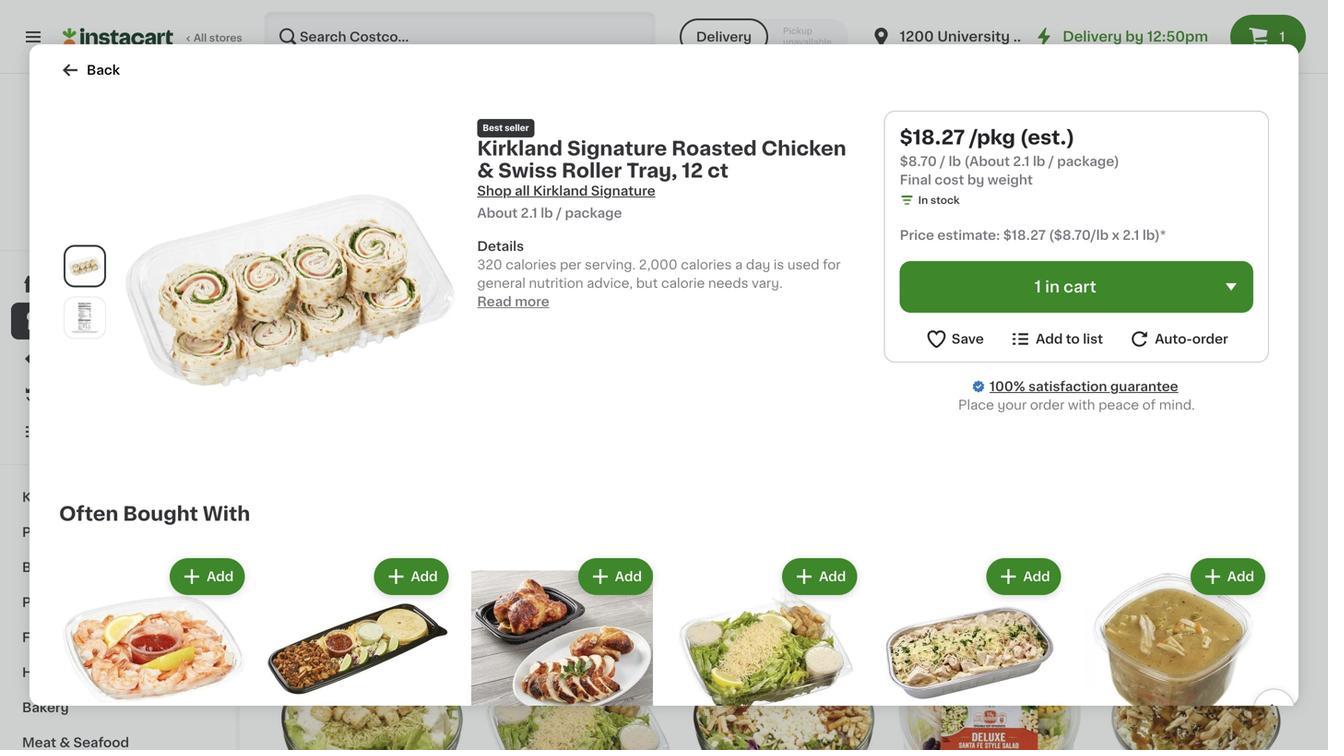 Task type: vqa. For each thing, say whether or not it's contained in the screenshot.
Groceries inside the Groceries Bakery Deli In-Store Prices Ebt
no



Task type: describe. For each thing, give the bounding box(es) containing it.
instacart logo image
[[63, 26, 174, 48]]

lb)*
[[1143, 229, 1167, 242]]

frozen
[[22, 631, 67, 644]]

all stores link
[[63, 11, 244, 63]]

details
[[477, 240, 524, 253]]

1 in cart
[[1035, 279, 1097, 295]]

best
[[483, 124, 503, 132]]

beverages link
[[11, 550, 224, 585]]

in
[[1046, 279, 1060, 295]]

1 for 1
[[1280, 30, 1286, 43]]

seller
[[505, 124, 529, 132]]

used
[[788, 258, 820, 271]]

details button
[[477, 237, 863, 256]]

100% satisfaction guarantee button
[[29, 218, 207, 236]]

enlarge prepared meals kirkland signature kirkland signature roasted chicken & swiss roller tray, 12 ct unknown (opens in a new tab) image
[[68, 301, 102, 335]]

1 vertical spatial guarantee
[[1111, 380, 1179, 393]]

2 more from the top
[[1245, 585, 1279, 598]]

/pkg
[[970, 128, 1016, 147]]

roasted
[[672, 139, 757, 158]]

peace
[[1099, 399, 1140, 412]]

pantry
[[22, 596, 66, 609]]

back
[[87, 64, 120, 77]]

estimate:
[[938, 229, 1001, 242]]

with
[[203, 505, 250, 524]]

advice,
[[587, 277, 633, 290]]

produce
[[22, 526, 78, 539]]

shop link
[[11, 266, 224, 303]]

auto-order button
[[1129, 328, 1229, 351]]

1 vertical spatial order
[[1031, 399, 1065, 412]]

item carousel region
[[33, 547, 1296, 750]]

general
[[477, 277, 526, 290]]

1 view more link from the top
[[1210, 164, 1292, 183]]

order inside button
[[1193, 333, 1229, 346]]

satisfaction inside 100% satisfaction guarantee link
[[1029, 380, 1108, 393]]

satisfaction inside "100% satisfaction guarantee" button
[[78, 224, 140, 234]]

remove kirkland signature roasted chicken & swiss roller tray, 12 ct image
[[330, 225, 352, 247]]

0 horizontal spatial ct
[[391, 230, 405, 243]]

kirkland inside the best seller kirkland signature roasted chicken & swiss roller tray, 12 ct shop all kirkland signature about 2.1 lb / package
[[477, 139, 563, 158]]

save
[[952, 333, 985, 346]]

1 vertical spatial 100% satisfaction guarantee
[[990, 380, 1179, 393]]

2 view from the top
[[1210, 585, 1241, 598]]

your
[[998, 399, 1027, 412]]

stock
[[931, 195, 960, 205]]

but
[[637, 277, 658, 290]]

1 button
[[1231, 15, 1307, 59]]

1 more from the top
[[1245, 167, 1279, 180]]

a
[[736, 258, 743, 271]]

is
[[774, 258, 785, 271]]

1 view from the top
[[1210, 167, 1241, 180]]

meat
[[22, 736, 56, 749]]

calorie
[[662, 277, 705, 290]]

day
[[746, 258, 771, 271]]

1 calories from the left
[[506, 258, 557, 271]]

mind.
[[1160, 399, 1196, 412]]

tray,
[[627, 161, 678, 180]]

lb inside the best seller kirkland signature roasted chicken & swiss roller tray, 12 ct shop all kirkland signature about 2.1 lb / package
[[541, 207, 553, 220]]

pantry link
[[11, 585, 224, 620]]

vary.
[[752, 277, 783, 290]]

1 in cart field
[[900, 261, 1254, 313]]

produce link
[[11, 515, 224, 550]]

delivery for delivery
[[697, 30, 752, 43]]

costco logo image
[[77, 96, 158, 177]]

1200 university ave
[[900, 30, 1041, 43]]

2 calories from the left
[[681, 258, 732, 271]]

$18.27 /pkg (est.) $8.70 / lb (about 2.1 lb / package) final cost by weight
[[900, 128, 1120, 186]]

0 vertical spatial by
[[1126, 30, 1145, 43]]

all
[[515, 185, 530, 198]]

add to list button
[[1010, 328, 1104, 351]]

household link
[[11, 655, 224, 690]]

more
[[515, 295, 550, 308]]

12:50pm
[[1148, 30, 1209, 43]]

signature
[[591, 185, 656, 198]]

all
[[194, 33, 207, 43]]

($8.70/lb
[[1050, 229, 1109, 242]]

(about
[[965, 155, 1011, 168]]

bakery link
[[11, 690, 224, 725]]

2 horizontal spatial /
[[1049, 155, 1055, 168]]

place your order with peace of mind.
[[959, 399, 1196, 412]]

2,000
[[639, 258, 678, 271]]

1 horizontal spatial $18.27
[[1004, 229, 1046, 242]]

often
[[59, 505, 119, 524]]

add inside button
[[1037, 333, 1064, 346]]

place
[[959, 399, 995, 412]]

x
[[1113, 229, 1120, 242]]

kirkland
[[533, 185, 588, 198]]

package)
[[1058, 155, 1120, 168]]

1 view more from the top
[[1210, 167, 1279, 180]]

(est.)
[[1021, 128, 1076, 147]]

enlarge prepared meals kirkland signature kirkland signature roasted chicken & swiss roller tray, 12 ct hero (opens in a new tab) image
[[68, 250, 102, 283]]

seafood
[[73, 736, 129, 749]]

to
[[1067, 333, 1081, 346]]

2.1 inside the best seller kirkland signature roasted chicken & swiss roller tray, 12 ct shop all kirkland signature about 2.1 lb / package
[[521, 207, 538, 220]]

1200
[[900, 30, 935, 43]]

signature inside kirkland signature link
[[80, 491, 145, 504]]

per
[[560, 258, 582, 271]]

& inside the best seller kirkland signature roasted chicken & swiss roller tray, 12 ct shop all kirkland signature about 2.1 lb / package
[[477, 161, 494, 180]]

needs
[[709, 277, 749, 290]]

delivery for delivery by 12:50pm
[[1063, 30, 1123, 43]]



Task type: locate. For each thing, give the bounding box(es) containing it.
0 vertical spatial order
[[1193, 333, 1229, 346]]

/ up the cost
[[941, 155, 946, 168]]

0 vertical spatial kirkland
[[477, 139, 563, 158]]

delivery
[[1063, 30, 1123, 43], [697, 30, 752, 43]]

more
[[1245, 167, 1279, 180], [1245, 585, 1279, 598]]

1 horizontal spatial 1
[[1035, 279, 1042, 295]]

0 vertical spatial satisfaction
[[78, 224, 140, 234]]

1 vertical spatial 100%
[[990, 380, 1026, 393]]

0 horizontal spatial 100%
[[47, 224, 75, 234]]

1 horizontal spatial signature
[[568, 139, 667, 158]]

bought
[[123, 505, 198, 524]]

/ inside the best seller kirkland signature roasted chicken & swiss roller tray, 12 ct shop all kirkland signature about 2.1 lb / package
[[557, 207, 562, 220]]

service type group
[[680, 18, 849, 55]]

1 vertical spatial ct
[[391, 230, 405, 243]]

1 horizontal spatial 100%
[[990, 380, 1026, 393]]

calories up nutrition on the top left
[[506, 258, 557, 271]]

signature up the often
[[80, 491, 145, 504]]

1 horizontal spatial by
[[1126, 30, 1145, 43]]

$18.27 left ($8.70/lb at right top
[[1004, 229, 1046, 242]]

0 horizontal spatial kirkland
[[22, 491, 77, 504]]

0 vertical spatial 100%
[[47, 224, 75, 234]]

$18.27 up $8.70
[[900, 128, 966, 147]]

1 ct
[[382, 230, 405, 243]]

1 vertical spatial kirkland
[[22, 491, 77, 504]]

package
[[565, 207, 623, 220]]

0 vertical spatial &
[[477, 161, 494, 180]]

often bought with
[[59, 505, 250, 524]]

by
[[1126, 30, 1145, 43], [968, 174, 985, 186]]

100% satisfaction guarantee up "with"
[[990, 380, 1179, 393]]

1 horizontal spatial 2.1
[[1014, 155, 1030, 168]]

auto-
[[1156, 333, 1193, 346]]

1 horizontal spatial ct
[[708, 161, 729, 180]]

0 horizontal spatial signature
[[80, 491, 145, 504]]

signature
[[568, 139, 667, 158], [80, 491, 145, 504]]

/ down the (est.)
[[1049, 155, 1055, 168]]

stores
[[209, 33, 242, 43]]

chicken
[[762, 139, 847, 158]]

lb up the cost
[[949, 155, 962, 168]]

100% satisfaction guarantee inside button
[[47, 224, 196, 234]]

by down (about
[[968, 174, 985, 186]]

1 vertical spatial satisfaction
[[1029, 380, 1108, 393]]

0 vertical spatial view more
[[1210, 167, 1279, 180]]

2 view more from the top
[[1210, 585, 1279, 598]]

for
[[823, 258, 841, 271]]

shop up about
[[477, 185, 512, 198]]

best seller kirkland signature roasted chicken & swiss roller tray, 12 ct shop all kirkland signature about 2.1 lb / package
[[477, 124, 847, 220]]

nutrition
[[529, 277, 584, 290]]

1 horizontal spatial calories
[[681, 258, 732, 271]]

100% satisfaction guarantee
[[47, 224, 196, 234], [990, 380, 1179, 393]]

satisfaction
[[78, 224, 140, 234], [1029, 380, 1108, 393]]

view more link
[[1210, 164, 1292, 183], [1210, 583, 1292, 601]]

ave
[[1014, 30, 1041, 43]]

ct down roasted
[[708, 161, 729, 180]]

save button
[[926, 328, 985, 351]]

lb down the (est.)
[[1034, 155, 1046, 168]]

view more
[[1210, 167, 1279, 180], [1210, 585, 1279, 598]]

0 horizontal spatial guarantee
[[142, 224, 196, 234]]

ct right remove kirkland signature roasted chicken & swiss roller tray, 12 ct image
[[391, 230, 405, 243]]

0 vertical spatial ct
[[708, 161, 729, 180]]

1 vertical spatial &
[[59, 736, 70, 749]]

0 vertical spatial $18.27
[[900, 128, 966, 147]]

delivery button
[[680, 18, 769, 55]]

1 vertical spatial signature
[[80, 491, 145, 504]]

auto-order
[[1156, 333, 1229, 346]]

& right meat at the bottom
[[59, 736, 70, 749]]

serving.
[[585, 258, 636, 271]]

0 horizontal spatial order
[[1031, 399, 1065, 412]]

1 vertical spatial 2.1
[[521, 207, 538, 220]]

ct inside the best seller kirkland signature roasted chicken & swiss roller tray, 12 ct shop all kirkland signature about 2.1 lb / package
[[708, 161, 729, 180]]

100%
[[47, 224, 75, 234], [990, 380, 1026, 393]]

0 vertical spatial more
[[1245, 167, 1279, 180]]

cart
[[1064, 279, 1097, 295]]

meat & seafood
[[22, 736, 129, 749]]

0 vertical spatial 2.1
[[1014, 155, 1030, 168]]

1 for 1 ct
[[382, 230, 388, 243]]

1 vertical spatial view
[[1210, 585, 1241, 598]]

satisfaction up place your order with peace of mind.
[[1029, 380, 1108, 393]]

guarantee up of
[[1111, 380, 1179, 393]]

by left 12:50pm
[[1126, 30, 1145, 43]]

household
[[22, 666, 95, 679]]

0 horizontal spatial by
[[968, 174, 985, 186]]

satisfaction up enlarge prepared meals kirkland signature kirkland signature roasted chicken & swiss roller tray, 12 ct hero (opens in a new tab) image
[[78, 224, 140, 234]]

1 for 1 in cart
[[1035, 279, 1042, 295]]

0 vertical spatial signature
[[568, 139, 667, 158]]

by inside the $18.27 /pkg (est.) $8.70 / lb (about 2.1 lb / package) final cost by weight
[[968, 174, 985, 186]]

& left swiss
[[477, 161, 494, 180]]

2 vertical spatial 1
[[1035, 279, 1042, 295]]

kirkland down seller
[[477, 139, 563, 158]]

of
[[1143, 399, 1157, 412]]

100% satisfaction guarantee up enlarge prepared meals kirkland signature kirkland signature roasted chicken & swiss roller tray, 12 ct hero (opens in a new tab) image
[[47, 224, 196, 234]]

order
[[1193, 333, 1229, 346], [1031, 399, 1065, 412]]

0 horizontal spatial shop
[[52, 278, 86, 291]]

lb
[[949, 155, 962, 168], [1034, 155, 1046, 168], [541, 207, 553, 220]]

1 horizontal spatial delivery
[[1063, 30, 1123, 43]]

final
[[900, 174, 932, 186]]

2.1 right x
[[1123, 229, 1140, 242]]

1 inside 1 in cart field
[[1035, 279, 1042, 295]]

1 horizontal spatial /
[[941, 155, 946, 168]]

product group
[[277, 214, 468, 522], [483, 214, 674, 544], [895, 214, 1086, 525], [59, 555, 249, 750], [263, 555, 453, 750], [468, 555, 657, 750], [672, 555, 861, 750], [876, 555, 1066, 750], [1080, 555, 1270, 750], [277, 632, 468, 750], [483, 632, 674, 750], [689, 632, 880, 750], [895, 632, 1086, 750], [1101, 632, 1292, 750]]

1200 university ave button
[[871, 11, 1041, 63]]

1 horizontal spatial kirkland
[[477, 139, 563, 158]]

kirkland up produce
[[22, 491, 77, 504]]

add to list
[[1037, 333, 1104, 346]]

meat & seafood link
[[11, 725, 224, 750]]

kirkland signature
[[22, 491, 145, 504]]

price
[[900, 229, 935, 242]]

1 horizontal spatial &
[[477, 161, 494, 180]]

frozen link
[[11, 620, 224, 655]]

order left "with"
[[1031, 399, 1065, 412]]

1 vertical spatial $18.27
[[1004, 229, 1046, 242]]

2 horizontal spatial lb
[[1034, 155, 1046, 168]]

1 vertical spatial 1
[[382, 230, 388, 243]]

delivery inside button
[[697, 30, 752, 43]]

1 inside 1 button
[[1280, 30, 1286, 43]]

1 vertical spatial more
[[1245, 585, 1279, 598]]

1 horizontal spatial lb
[[949, 155, 962, 168]]

$8.70
[[900, 155, 937, 168]]

guarantee up shop link
[[142, 224, 196, 234]]

bakery
[[22, 701, 69, 714]]

prepared meals kirkland signature kirkland signature roasted chicken & swiss roller tray, 12 ct hero image
[[126, 126, 455, 455]]

1 vertical spatial view more link
[[1210, 583, 1292, 601]]

/ down kirkland
[[557, 207, 562, 220]]

list
[[1084, 333, 1104, 346]]

1 vertical spatial view more
[[1210, 585, 1279, 598]]

2 horizontal spatial 2.1
[[1123, 229, 1140, 242]]

0 horizontal spatial 100% satisfaction guarantee
[[47, 224, 196, 234]]

320
[[477, 258, 503, 271]]

university
[[938, 30, 1011, 43]]

0 horizontal spatial 2.1
[[521, 207, 538, 220]]

0 horizontal spatial satisfaction
[[78, 224, 140, 234]]

lb down kirkland
[[541, 207, 553, 220]]

signature up roller
[[568, 139, 667, 158]]

shop up enlarge prepared meals kirkland signature kirkland signature roasted chicken & swiss roller tray, 12 ct unknown (opens in a new tab) image
[[52, 278, 86, 291]]

0 vertical spatial view more link
[[1210, 164, 1292, 183]]

100% up your
[[990, 380, 1026, 393]]

0 horizontal spatial lb
[[541, 207, 553, 220]]

in
[[919, 195, 929, 205]]

beverages
[[22, 561, 93, 574]]

100% up enlarge prepared meals kirkland signature kirkland signature roasted chicken & swiss roller tray, 12 ct hero (opens in a new tab) image
[[47, 224, 75, 234]]

2.1 up weight at right
[[1014, 155, 1030, 168]]

100% inside button
[[47, 224, 75, 234]]

shop
[[477, 185, 512, 198], [52, 278, 86, 291]]

1 horizontal spatial 100% satisfaction guarantee
[[990, 380, 1179, 393]]

$18.27 inside the $18.27 /pkg (est.) $8.70 / lb (about 2.1 lb / package) final cost by weight
[[900, 128, 966, 147]]

signature inside the best seller kirkland signature roasted chicken & swiss roller tray, 12 ct shop all kirkland signature about 2.1 lb / package
[[568, 139, 667, 158]]

None search field
[[264, 11, 656, 63]]

1 vertical spatial by
[[968, 174, 985, 186]]

delivery by 12:50pm
[[1063, 30, 1209, 43]]

0 vertical spatial view
[[1210, 167, 1241, 180]]

2.1 down all
[[521, 207, 538, 220]]

&
[[477, 161, 494, 180], [59, 736, 70, 749]]

2 view more link from the top
[[1210, 583, 1292, 601]]

0 vertical spatial guarantee
[[142, 224, 196, 234]]

2.1
[[1014, 155, 1030, 168], [521, 207, 538, 220], [1123, 229, 1140, 242]]

cost
[[935, 174, 965, 186]]

$18.27
[[900, 128, 966, 147], [1004, 229, 1046, 242]]

1 horizontal spatial order
[[1193, 333, 1229, 346]]

0 horizontal spatial &
[[59, 736, 70, 749]]

price estimate: $18.27 ($8.70/lb x 2.1 lb)*
[[900, 229, 1167, 242]]

1 horizontal spatial satisfaction
[[1029, 380, 1108, 393]]

shop inside the best seller kirkland signature roasted chicken & swiss roller tray, 12 ct shop all kirkland signature about 2.1 lb / package
[[477, 185, 512, 198]]

back button
[[59, 59, 120, 81]]

0 horizontal spatial 1
[[382, 230, 388, 243]]

0 vertical spatial 100% satisfaction guarantee
[[47, 224, 196, 234]]

weight
[[988, 174, 1034, 186]]

12
[[682, 161, 704, 180]]

kirkland signature link
[[11, 480, 224, 515]]

0 vertical spatial 1
[[1280, 30, 1286, 43]]

read
[[477, 295, 512, 308]]

swiss
[[499, 161, 558, 180]]

0 horizontal spatial $18.27
[[900, 128, 966, 147]]

1 horizontal spatial shop
[[477, 185, 512, 198]]

calories
[[506, 258, 557, 271], [681, 258, 732, 271]]

1
[[1280, 30, 1286, 43], [382, 230, 388, 243], [1035, 279, 1042, 295]]

0 horizontal spatial /
[[557, 207, 562, 220]]

about
[[477, 207, 518, 220]]

ct
[[708, 161, 729, 180], [391, 230, 405, 243]]

read more button
[[477, 293, 550, 311]]

roller
[[562, 161, 622, 180]]

1 horizontal spatial guarantee
[[1111, 380, 1179, 393]]

0 vertical spatial shop
[[477, 185, 512, 198]]

2 horizontal spatial 1
[[1280, 30, 1286, 43]]

add button
[[1009, 220, 1081, 253], [172, 560, 243, 594], [376, 560, 447, 594], [580, 560, 652, 594], [785, 560, 856, 594], [989, 560, 1060, 594], [1193, 560, 1264, 594], [391, 638, 463, 671], [597, 638, 669, 671], [803, 638, 875, 671], [1009, 638, 1081, 671]]

2 vertical spatial 2.1
[[1123, 229, 1140, 242]]

in stock
[[919, 195, 960, 205]]

calories up needs
[[681, 258, 732, 271]]

order up mind.
[[1193, 333, 1229, 346]]

2.1 inside the $18.27 /pkg (est.) $8.70 / lb (about 2.1 lb / package) final cost by weight
[[1014, 155, 1030, 168]]

0 horizontal spatial delivery
[[697, 30, 752, 43]]

add
[[1044, 230, 1071, 243], [1037, 333, 1064, 346], [207, 571, 234, 583], [411, 571, 438, 583], [615, 571, 642, 583], [820, 571, 847, 583], [1024, 571, 1051, 583], [1228, 571, 1255, 583], [426, 648, 453, 661], [632, 648, 659, 661], [838, 648, 865, 661], [1044, 648, 1071, 661]]

details 320 calories per serving. 2,000 calories a day is used for general nutrition advice, but calorie needs vary. read more
[[477, 240, 841, 308]]

guarantee inside button
[[142, 224, 196, 234]]

all stores
[[194, 33, 242, 43]]

1 vertical spatial shop
[[52, 278, 86, 291]]

product group containing 1 ct
[[277, 214, 468, 522]]

0 horizontal spatial calories
[[506, 258, 557, 271]]



